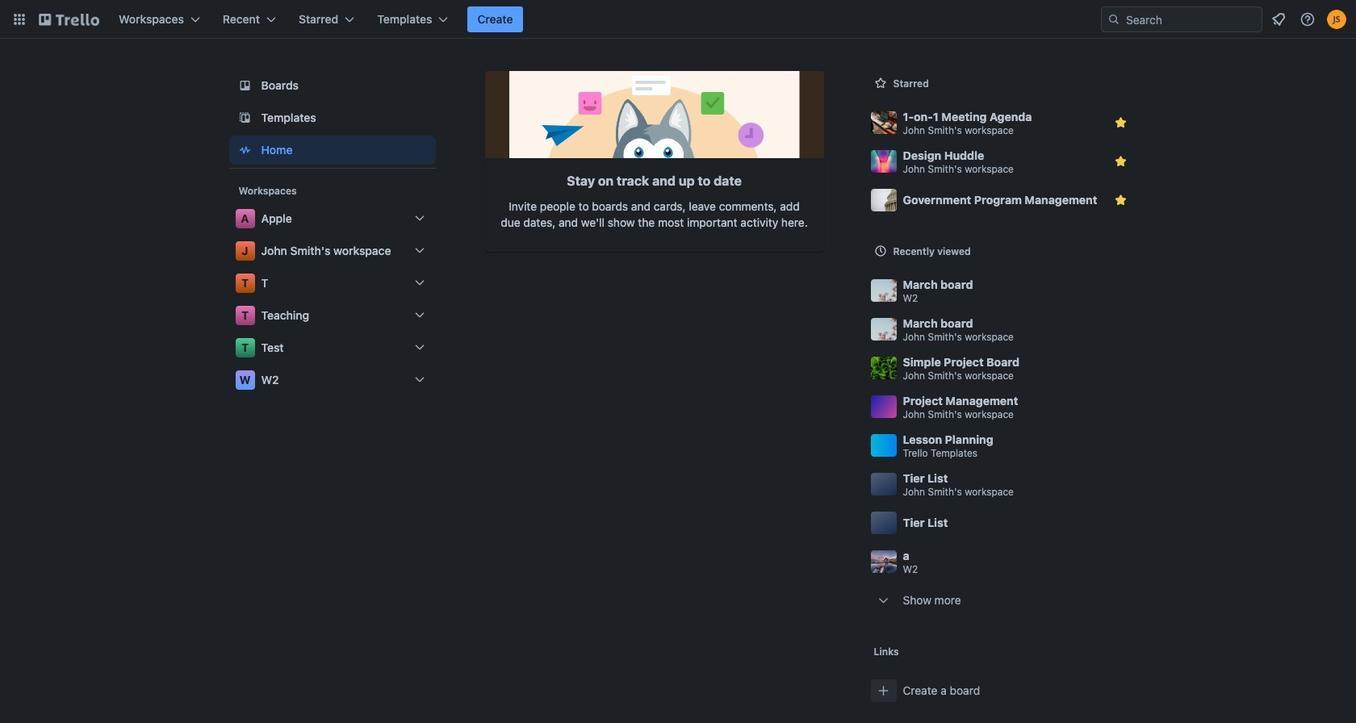 Task type: describe. For each thing, give the bounding box(es) containing it.
template board image
[[235, 108, 255, 128]]

back to home image
[[39, 6, 99, 32]]

0 notifications image
[[1269, 10, 1288, 29]]

open information menu image
[[1300, 11, 1316, 27]]

john smith (johnsmith38824343) image
[[1327, 10, 1346, 29]]

board image
[[235, 76, 255, 95]]



Task type: locate. For each thing, give the bounding box(es) containing it.
search image
[[1107, 13, 1120, 26]]

primary element
[[0, 0, 1356, 39]]

Search field
[[1120, 8, 1262, 31]]

click to unstar design huddle . it will be removed from your starred list. image
[[1113, 153, 1129, 170]]

click to unstar 1-on-1 meeting agenda. it will be removed from your starred list. image
[[1113, 115, 1129, 131]]

click to unstar government program management. it will be removed from your starred list. image
[[1113, 192, 1129, 208]]

home image
[[235, 140, 255, 160]]



Task type: vqa. For each thing, say whether or not it's contained in the screenshot.
home image
yes



